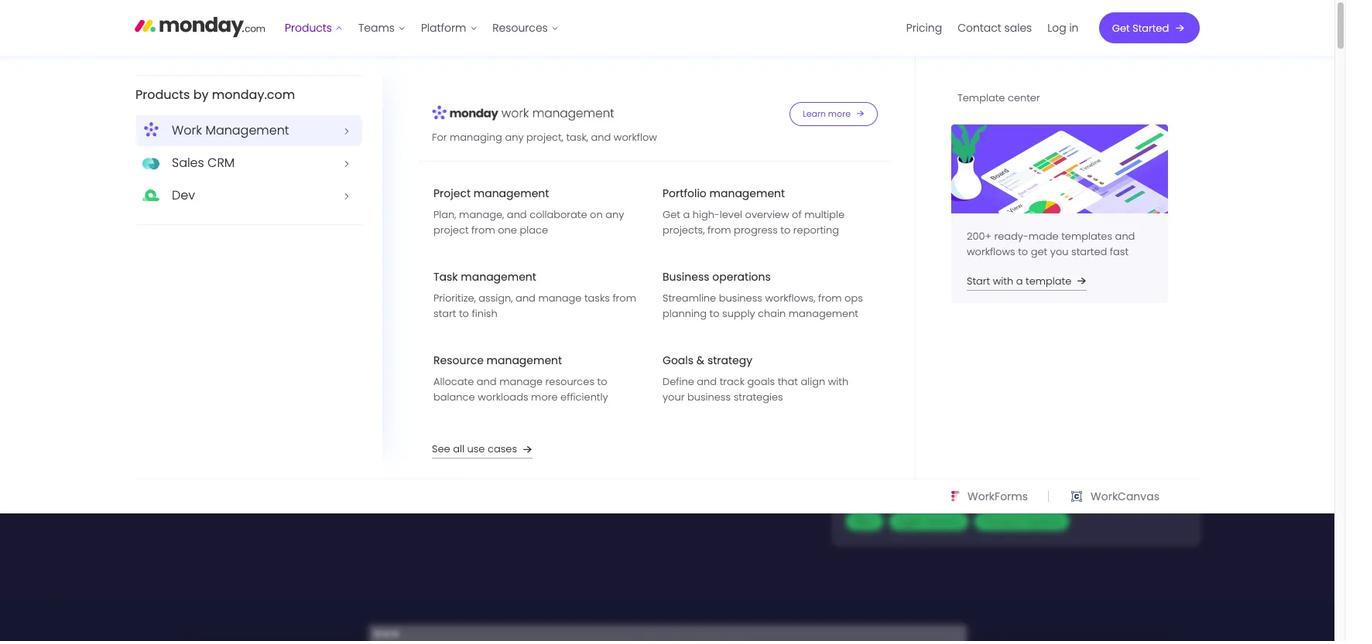 Task type: locate. For each thing, give the bounding box(es) containing it.
0 horizontal spatial the
[[201, 120, 217, 135]]

now
[[910, 65, 937, 83]]

sales left cycle,
[[984, 345, 1009, 360]]

&
[[697, 353, 705, 368]]

learn down 14th
[[803, 108, 826, 120]]

0 horizontal spatial cookies
[[62, 120, 100, 135]]

1 horizontal spatial you
[[1051, 245, 1069, 260]]

better
[[932, 467, 962, 482]]

business
[[663, 269, 710, 285]]

0 horizontal spatial strategy
[[708, 353, 753, 368]]

1 vertical spatial with
[[828, 374, 849, 389]]

0 horizontal spatial learn more link
[[639, 120, 696, 136]]

resources link
[[485, 15, 567, 40]]

1 vertical spatial business
[[688, 390, 731, 405]]

1 vertical spatial manage
[[500, 374, 543, 389]]

1 horizontal spatial your
[[663, 390, 685, 405]]

0 horizontal spatial teams
[[550, 307, 605, 331]]

1 list from the left
[[0, 0, 1335, 642]]

any down bigger desktop close monday wm logo1
[[505, 130, 524, 145]]

1 vertical spatial by
[[339, 338, 360, 362]]

learn right activities.
[[639, 120, 666, 135]]

management up assign,
[[461, 269, 537, 285]]

management up manage,
[[474, 186, 549, 201]]

crm up close.
[[949, 322, 980, 341]]

operations
[[713, 269, 771, 285]]

0 horizontal spatial by
[[193, 86, 209, 104]]

1 horizontal spatial the
[[965, 345, 981, 360]]

1 vertical spatial dev
[[908, 444, 935, 463]]

strategies
[[734, 390, 783, 405]]

of up execution.
[[1009, 224, 1019, 238]]

ops down close.
[[935, 393, 955, 408]]

register now >
[[855, 65, 946, 83]]

products,
[[965, 467, 1012, 482]]

business up supply
[[719, 291, 763, 306]]

1 vertical spatial your
[[663, 390, 685, 405]]

0 horizontal spatial products
[[136, 86, 190, 104]]

learn more
[[803, 108, 851, 120]]

product
[[983, 514, 1024, 530]]

streamline up planning
[[663, 291, 716, 306]]

0 horizontal spatial get
[[663, 207, 681, 222]]

strategy down "manage"
[[935, 239, 976, 254]]

by left monday
[[339, 338, 360, 362]]

dialog
[[0, 101, 1335, 155]]

all right accept
[[1130, 121, 1142, 136]]

by up have
[[193, 86, 209, 104]]

1 vertical spatial of
[[1009, 224, 1019, 238]]

0 vertical spatial management
[[206, 122, 289, 140]]

1 horizontal spatial more
[[669, 120, 696, 135]]

200+ ready-made templates and workflows to get you started fast
[[967, 229, 1135, 260]]

management up workloads
[[487, 353, 562, 368]]

managing
[[450, 130, 502, 145]]

management inside main submenu element
[[206, 122, 289, 140]]

1 horizontal spatial crm
[[949, 322, 980, 341]]

0 vertical spatial streamline
[[663, 291, 716, 306]]

products
[[285, 20, 333, 36], [136, 86, 190, 104], [833, 160, 887, 177]]

dev inside dev ship better products, from concept to launch.
[[908, 444, 935, 463]]

by
[[193, 86, 209, 104], [339, 338, 360, 362]]

get up projects,
[[663, 207, 681, 222]]

crm for sales crm
[[208, 154, 235, 172]]

accept all cookies
[[1089, 121, 1186, 136]]

2 horizontal spatial more
[[828, 108, 851, 120]]

team
[[985, 160, 1018, 177]]

1 horizontal spatial our
[[517, 120, 533, 135]]

business inside business operations streamline business workflows, from ops planning to supply chain management
[[719, 291, 763, 306]]

dev inside main submenu element
[[172, 187, 195, 205]]

1 horizontal spatial work
[[908, 201, 943, 220]]

get inside get started button
[[1113, 21, 1131, 35]]

0 vertical spatial with
[[993, 274, 1014, 289]]

manage
[[539, 291, 582, 306], [500, 374, 543, 389]]

to right lead
[[933, 361, 943, 376]]

of inside the work management manage all aspects of work, from strategy to execution.
[[1009, 224, 1019, 238]]

0 vertical spatial you
[[152, 120, 171, 135]]

1 vertical spatial streamline
[[908, 345, 962, 360]]

from right cycle,
[[1043, 345, 1066, 360]]

0 horizontal spatial management
[[206, 122, 289, 140]]

and down &
[[697, 374, 717, 389]]

streamline inside the sales crm streamline the sales cycle, from lead to close.
[[908, 345, 962, 360]]

management for work management manage all aspects of work, from strategy to execution.
[[947, 201, 1042, 220]]

strategy up track
[[708, 353, 753, 368]]

to down better
[[953, 482, 963, 497]]

the inside dialog
[[201, 120, 217, 135]]

with right align
[[828, 374, 849, 389]]

sales down lead
[[904, 393, 932, 408]]

our
[[318, 120, 334, 135], [517, 120, 533, 135]]

hits
[[705, 65, 727, 83]]

goals
[[748, 374, 775, 389]]

teams for product teams
[[1027, 514, 1062, 530]]

list
[[0, 0, 1335, 642], [899, 0, 1087, 56]]

management inside portfolio management get a high-level overview of multiple projects, from progress to reporting
[[710, 186, 785, 201]]

management inside the work management manage all aspects of work, from strategy to execution.
[[947, 201, 1042, 220]]

products to power every team
[[833, 160, 1018, 177]]

manage up workloads
[[500, 374, 543, 389]]

and inside project management plan, manage, and collaborate on any project from one place
[[507, 207, 527, 222]]

main element
[[0, 0, 1335, 642]]

0 horizontal spatial your
[[328, 307, 365, 331]]

get left 'started'
[[1113, 21, 1131, 35]]

more down 14th
[[828, 108, 851, 120]]

and right assign,
[[516, 291, 536, 306]]

1 horizontal spatial cookies
[[1145, 121, 1186, 136]]

from inside the sales crm streamline the sales cycle, from lead to close.
[[1043, 345, 1066, 360]]

1 horizontal spatial by
[[339, 338, 360, 362]]

work inside the work management manage all aspects of work, from strategy to execution.
[[908, 201, 943, 220]]

sales up lead
[[908, 322, 945, 341]]

ship
[[908, 467, 929, 482]]

and right task,
[[591, 130, 611, 145]]

sales for sales crm streamline the sales cycle, from lead to close.
[[908, 322, 945, 341]]

0 vertical spatial ops
[[845, 291, 863, 306]]

to inside task management prioritize, assign, and manage tasks from start to finish
[[459, 306, 469, 321]]

resource
[[434, 353, 484, 368]]

our right enhance
[[517, 120, 533, 135]]

0 horizontal spatial dev
[[172, 187, 195, 205]]

strategy
[[935, 239, 976, 254], [708, 353, 753, 368]]

and inside resource management allocate and manage resources to balance workloads more efficiently
[[477, 374, 497, 389]]

cookies right we
[[62, 120, 100, 135]]

crm down work management
[[208, 154, 235, 172]]

reporting
[[794, 223, 839, 237]]

1 horizontal spatial learn
[[803, 108, 826, 120]]

all up 'powered'
[[304, 307, 323, 331]]

a up projects,
[[683, 207, 690, 222]]

1 horizontal spatial strategy
[[935, 239, 976, 254]]

business down track
[[688, 390, 731, 405]]

dev for dev ship better products, from concept to launch.
[[908, 444, 935, 463]]

learn inside button
[[803, 108, 826, 120]]

management down workflows,
[[789, 306, 859, 321]]

more inside dialog
[[669, 120, 696, 135]]

more down resources
[[531, 390, 558, 405]]

streamline up lead
[[908, 345, 962, 360]]

manage left tasks
[[539, 291, 582, 306]]

list containing products by monday.com
[[0, 0, 1335, 642]]

list containing pricing
[[899, 0, 1087, 56]]

concept
[[908, 482, 950, 497]]

the up close.
[[965, 345, 981, 360]]

ensure
[[116, 120, 150, 135]]

cookies right accept
[[1145, 121, 1186, 136]]

and down assign,
[[512, 307, 546, 331]]

1 horizontal spatial products
[[285, 20, 333, 36]]

more right workflow
[[669, 120, 696, 135]]

2 vertical spatial sales
[[904, 393, 932, 408]]

products up have
[[136, 86, 190, 104]]

on right collaborate
[[590, 207, 603, 222]]

to down prioritize,
[[459, 306, 469, 321]]

wm image image
[[952, 125, 1168, 214]]

cookies for use
[[62, 120, 100, 135]]

on right experience
[[302, 120, 315, 135]]

0 horizontal spatial any
[[505, 130, 524, 145]]

get inside portfolio management get a high-level overview of multiple projects, from progress to reporting
[[663, 207, 681, 222]]

1 vertical spatial use
[[467, 442, 485, 457]]

designed for work.
[[135, 173, 600, 242]]

1 horizontal spatial of
[[1009, 224, 1019, 238]]

management up aspects
[[947, 201, 1042, 220]]

to inside resource management allocate and manage resources to balance workloads more efficiently
[[597, 374, 608, 389]]

management for task management
[[461, 269, 537, 285]]

products inside main submenu element
[[136, 86, 190, 104]]

screens
[[730, 65, 778, 83]]

1 vertical spatial sales
[[984, 345, 1009, 360]]

aspects
[[967, 224, 1007, 238]]

from right workflows,
[[818, 291, 842, 306]]

you left have
[[152, 120, 171, 135]]

all inside the work management manage all aspects of work, from strategy to execution.
[[952, 224, 964, 238]]

your down built for everyone.
[[328, 307, 365, 331]]

sales for sales ops
[[904, 393, 932, 408]]

2 list from the left
[[899, 0, 1087, 56]]

0 vertical spatial dev
[[172, 187, 195, 205]]

2 horizontal spatial teams
[[1027, 514, 1062, 530]]

operations
[[1110, 271, 1170, 287]]

dev down sales crm
[[172, 187, 195, 205]]

1 horizontal spatial a
[[1016, 274, 1023, 289]]

to up efficiently on the bottom left
[[597, 374, 608, 389]]

to inside the work management manage all aspects of work, from strategy to execution.
[[979, 239, 989, 254]]

1 vertical spatial on
[[590, 207, 603, 222]]

0 horizontal spatial use
[[42, 120, 60, 135]]

0 vertical spatial get
[[1113, 21, 1131, 35]]

dev ship better products, from concept to launch.
[[908, 444, 1038, 497]]

ops right workflows,
[[845, 291, 863, 306]]

0 horizontal spatial streamline
[[663, 291, 716, 306]]

all
[[1130, 121, 1142, 136], [952, 224, 964, 238], [304, 307, 323, 331], [453, 442, 465, 457]]

1 vertical spatial the
[[965, 345, 981, 360]]

see all use cases link
[[432, 440, 536, 459]]

0 vertical spatial business
[[719, 291, 763, 306]]

the
[[201, 120, 217, 135], [965, 345, 981, 360]]

1 horizontal spatial management
[[947, 201, 1042, 220]]

strategy inside goals & strategy define and track goals that align with your business strategies
[[708, 353, 753, 368]]

use inside dialog
[[42, 120, 60, 135]]

0 vertical spatial sales
[[1005, 20, 1033, 36]]

for up where
[[258, 228, 327, 297]]

from down manage,
[[472, 223, 495, 237]]

0 vertical spatial a
[[683, 207, 690, 222]]

sales right contact
[[1005, 20, 1033, 36]]

on
[[302, 120, 315, 135], [590, 207, 603, 222], [347, 440, 359, 455]]

learn more link down conference on the top
[[639, 120, 696, 136]]

0 vertical spatial use
[[42, 120, 60, 135]]

time
[[321, 440, 344, 455]]

register now > link
[[855, 65, 946, 83]]

your down define
[[663, 390, 685, 405]]

sales inside the sales crm streamline the sales cycle, from lead to close.
[[908, 322, 945, 341]]

teams down tasks
[[550, 307, 605, 331]]

strategy inside the work management manage all aspects of work, from strategy to execution.
[[935, 239, 976, 254]]

and up workloads
[[477, 374, 497, 389]]

teams
[[550, 307, 605, 331], [927, 514, 961, 530], [1027, 514, 1062, 530]]

work up sales crm
[[172, 122, 202, 140]]

2 vertical spatial products
[[833, 160, 887, 177]]

0 horizontal spatial for
[[258, 228, 327, 297]]

cycle,
[[1012, 345, 1040, 360]]

contact
[[958, 20, 1002, 36]]

and inside dialog
[[447, 120, 467, 135]]

started
[[1072, 245, 1108, 260]]

management inside task management prioritize, assign, and manage tasks from start to finish
[[461, 269, 537, 285]]

by inside the platform where all your processes, tools, and teams work together, powered by monday products.
[[339, 338, 360, 362]]

elevate
[[497, 65, 543, 83]]

management down monday.com
[[206, 122, 289, 140]]

1 horizontal spatial any
[[606, 207, 624, 222]]

1 horizontal spatial on
[[347, 440, 359, 455]]

that
[[778, 374, 798, 389]]

streamline inside business operations streamline business workflows, from ops planning to supply chain management
[[663, 291, 716, 306]]

1 horizontal spatial dev
[[908, 444, 935, 463]]

management up level
[[710, 186, 785, 201]]

accept all cookies button
[[1077, 114, 1198, 142]]

0 horizontal spatial on
[[302, 120, 315, 135]]

month
[[396, 65, 439, 83]]

work for work management manage all aspects of work, from strategy to execution.
[[908, 201, 943, 220]]

management for project management
[[474, 186, 549, 201]]

sales inside button
[[1005, 20, 1033, 36]]

0 horizontal spatial more
[[531, 390, 558, 405]]

ready-
[[995, 229, 1029, 244]]

to down overview
[[781, 223, 791, 237]]

sales down have
[[172, 154, 204, 172]]

work inside main submenu element
[[172, 122, 202, 140]]

from right tasks
[[613, 291, 636, 306]]

0 horizontal spatial you
[[152, 120, 171, 135]]

with right start
[[993, 274, 1014, 289]]

1 vertical spatial sales
[[908, 322, 945, 341]]

learn more button
[[790, 102, 878, 126]]

of up reporting at the right of the page
[[792, 207, 802, 222]]

more inside learn more button
[[828, 108, 851, 120]]

on left free
[[347, 440, 359, 455]]

from down level
[[708, 223, 731, 237]]

get
[[1113, 21, 1131, 35], [663, 207, 681, 222]]

products left teams
[[285, 20, 333, 36]]

high-
[[693, 207, 720, 222]]

sales inside main submenu element
[[172, 154, 204, 172]]

1 horizontal spatial ops
[[935, 393, 955, 408]]

2 vertical spatial on
[[347, 440, 359, 455]]

you right get
[[1051, 245, 1069, 260]]

1 vertical spatial work
[[908, 201, 943, 220]]

1 vertical spatial management
[[947, 201, 1042, 220]]

task,
[[566, 130, 588, 145]]

work up "manage"
[[908, 201, 943, 220]]

cookies inside 'button'
[[1145, 121, 1186, 136]]

to left get
[[1018, 245, 1028, 260]]

dev up ship
[[908, 444, 935, 463]]

your inside the platform where all your processes, tools, and teams work together, powered by monday products.
[[328, 307, 365, 331]]

0 horizontal spatial crm
[[208, 154, 235, 172]]

dialog containing we use cookies to ensure you have the best experience on our site, to analyze traffic, and enhance our marketing activities.
[[0, 101, 1335, 155]]

0 vertical spatial sales
[[172, 154, 204, 172]]

crm inside the sales crm streamline the sales cycle, from lead to close.
[[949, 322, 980, 341]]

learn more link down 14th
[[790, 102, 878, 126]]

and right traffic, on the top left
[[447, 120, 467, 135]]

management inside resource management allocate and manage resources to balance workloads more efficiently
[[487, 353, 562, 368]]

learn more link inside dialog
[[639, 120, 696, 136]]

any right collaborate
[[606, 207, 624, 222]]

resources
[[546, 374, 595, 389]]

sales
[[172, 154, 204, 172], [908, 322, 945, 341], [904, 393, 932, 408]]

0 vertical spatial your
[[328, 307, 365, 331]]

0 horizontal spatial our
[[318, 120, 334, 135]]

1 horizontal spatial get
[[1113, 21, 1131, 35]]

0 horizontal spatial work
[[172, 122, 202, 140]]

use right we
[[42, 120, 60, 135]]

of
[[792, 207, 802, 222], [1009, 224, 1019, 238]]

0 vertical spatial by
[[193, 86, 209, 104]]

the left the best at the left of the page
[[201, 120, 217, 135]]

platform
[[170, 307, 243, 331]]

marketing
[[536, 120, 587, 135]]

0 vertical spatial of
[[792, 207, 802, 222]]

1 horizontal spatial with
[[993, 274, 1014, 289]]

and inside task management prioritize, assign, and manage tasks from start to finish
[[516, 291, 536, 306]]

log in
[[1048, 20, 1079, 36]]

0 vertical spatial products
[[285, 20, 333, 36]]

define
[[663, 374, 694, 389]]

teams right the agile
[[927, 514, 961, 530]]

from inside dev ship better products, from concept to launch.
[[1015, 467, 1038, 482]]

and up fast
[[1116, 229, 1135, 244]]

0 vertical spatial crm
[[208, 154, 235, 172]]

to down aspects
[[979, 239, 989, 254]]

0 vertical spatial work
[[172, 122, 202, 140]]

work
[[135, 338, 174, 362]]

1 vertical spatial a
[[1016, 274, 1023, 289]]

business operations streamline business workflows, from ops planning to supply chain management
[[663, 269, 863, 321]]

management
[[474, 186, 549, 201], [710, 186, 785, 201], [461, 269, 537, 285], [789, 306, 859, 321], [487, 353, 562, 368]]

to inside 200+ ready-made templates and workflows to get you started fast
[[1018, 245, 1028, 260]]

0 horizontal spatial with
[[828, 374, 849, 389]]

from inside task management prioritize, assign, and manage tasks from start to finish
[[613, 291, 636, 306]]

0 vertical spatial the
[[201, 120, 217, 135]]

0 horizontal spatial a
[[683, 207, 690, 222]]

1 vertical spatial products
[[136, 86, 190, 104]]

use
[[42, 120, 60, 135], [467, 442, 485, 457]]

1 horizontal spatial for
[[384, 173, 453, 242]]

streamline for business
[[663, 291, 716, 306]]

manage
[[908, 224, 950, 238]]

launch.
[[966, 482, 1002, 497]]

0 vertical spatial on
[[302, 120, 315, 135]]

for for built
[[258, 228, 327, 297]]

management
[[206, 122, 289, 140], [947, 201, 1042, 220]]

0 horizontal spatial of
[[792, 207, 802, 222]]

1 vertical spatial get
[[663, 207, 681, 222]]

supply
[[723, 306, 755, 321]]

from up workforms
[[1015, 467, 1038, 482]]

site,
[[337, 120, 356, 135]]

and inside 200+ ready-made templates and workflows to get you started fast
[[1116, 229, 1135, 244]]

1 horizontal spatial teams
[[927, 514, 961, 530]]

and up the one
[[507, 207, 527, 222]]

1 vertical spatial strategy
[[708, 353, 753, 368]]

to left supply
[[710, 306, 720, 321]]

register
[[855, 65, 907, 83]]

crm inside main submenu element
[[208, 154, 235, 172]]

wm white image
[[846, 204, 896, 253]]

for left manage,
[[384, 173, 453, 242]]

project
[[434, 186, 471, 201]]

all right see
[[453, 442, 465, 457]]

overview
[[745, 207, 789, 222]]

1 horizontal spatial use
[[467, 442, 485, 457]]

0 vertical spatial any
[[505, 130, 524, 145]]

1 vertical spatial any
[[606, 207, 624, 222]]

teams right product
[[1027, 514, 1062, 530]]

all left 200+
[[952, 224, 964, 238]]

a left template on the top right of the page
[[1016, 274, 1023, 289]]

1 vertical spatial you
[[1051, 245, 1069, 260]]

resources
[[493, 20, 548, 36]]

our left site,
[[318, 120, 334, 135]]

from down "manage"
[[908, 239, 932, 254]]

0 vertical spatial strategy
[[935, 239, 976, 254]]

products up the "multiple"
[[833, 160, 887, 177]]

balance
[[434, 390, 475, 405]]

on inside dialog
[[302, 120, 315, 135]]

plan,
[[434, 207, 457, 222]]

use left cases
[[467, 442, 485, 457]]

all inside main submenu element
[[453, 442, 465, 457]]

2 horizontal spatial on
[[590, 207, 603, 222]]

tools,
[[464, 307, 507, 331]]

by inside main submenu element
[[193, 86, 209, 104]]

and inside the platform where all your processes, tools, and teams work together, powered by monday products.
[[512, 307, 546, 331]]

management inside project management plan, manage, and collaborate on any project from one place
[[474, 186, 549, 201]]



Task type: describe. For each thing, give the bounding box(es) containing it.
see
[[432, 442, 450, 457]]

log in link
[[1041, 15, 1087, 40]]

to inside dev ship better products, from concept to launch.
[[953, 482, 963, 497]]

and inside goals & strategy define and track goals that align with your business strategies
[[697, 374, 717, 389]]

fast
[[1110, 245, 1129, 260]]

work,
[[1022, 224, 1047, 238]]

hp asset dark bg image
[[0, 602, 1335, 642]]

monday.com
[[212, 86, 295, 104]]

workflows
[[967, 245, 1016, 260]]

work for work management
[[172, 122, 202, 140]]

teams link
[[351, 15, 414, 40]]

planning
[[663, 306, 707, 321]]

products link
[[278, 15, 351, 40]]

bigger desktop close monday wm logo1 image
[[432, 104, 615, 124]]

conference
[[632, 65, 702, 83]]

the inside the sales crm streamline the sales cycle, from lead to close.
[[965, 345, 981, 360]]

template
[[958, 91, 1005, 105]]

project
[[434, 223, 469, 237]]

0 horizontal spatial learn
[[639, 120, 666, 135]]

allocate
[[434, 374, 474, 389]]

products for products
[[285, 20, 333, 36]]

goals
[[663, 353, 694, 368]]

processes,
[[370, 307, 459, 331]]

for
[[432, 130, 447, 145]]

sales crm streamline the sales cycle, from lead to close.
[[908, 322, 1066, 376]]

made
[[1029, 229, 1059, 244]]

any inside project management plan, manage, and collaborate on any project from one place
[[606, 207, 624, 222]]

to left ensure
[[103, 120, 113, 135]]

manage inside task management prioritize, assign, and manage tasks from start to finish
[[539, 291, 582, 306]]

from inside portfolio management get a high-level overview of multiple projects, from progress to reporting
[[708, 223, 731, 237]]

management inside business operations streamline business workflows, from ops planning to supply chain management
[[789, 306, 859, 321]]

templates
[[1062, 229, 1113, 244]]

all inside 'button'
[[1130, 121, 1142, 136]]

see all use cases
[[432, 442, 517, 457]]

manage inside resource management allocate and manage resources to balance workloads more efficiently
[[500, 374, 543, 389]]

from inside project management plan, manage, and collaborate on any project from one place
[[472, 223, 495, 237]]

we
[[23, 120, 39, 135]]

1 month left until elevate ✨ our online conference hits screens dec 14th
[[389, 65, 836, 83]]

contact sales button
[[951, 15, 1041, 40]]

to inside portfolio management get a high-level overview of multiple projects, from progress to reporting
[[781, 223, 791, 237]]

power
[[906, 160, 945, 177]]

contact sales
[[958, 20, 1033, 36]]

ops inside business operations streamline business workflows, from ops planning to supply chain management
[[845, 291, 863, 306]]

dev for dev
[[172, 187, 195, 205]]

one
[[498, 223, 517, 237]]

a inside portfolio management get a high-level overview of multiple projects, from progress to reporting
[[683, 207, 690, 222]]

of inside portfolio management get a high-level overview of multiple projects, from progress to reporting
[[792, 207, 802, 222]]

align
[[801, 374, 826, 389]]

built
[[135, 228, 246, 297]]

work.
[[464, 173, 600, 242]]

management for work management
[[206, 122, 289, 140]]

teams for agile teams
[[927, 514, 961, 530]]

products for products by monday.com
[[136, 86, 190, 104]]

use inside main submenu element
[[467, 442, 485, 457]]

project management plan, manage, and collaborate on any project from one place
[[434, 186, 624, 237]]

level
[[720, 207, 743, 222]]

task
[[434, 269, 458, 285]]

to right site,
[[359, 120, 369, 135]]

with inside goals & strategy define and track goals that align with your business strategies
[[828, 374, 849, 389]]

you inside 200+ ready-made templates and workflows to get you started fast
[[1051, 245, 1069, 260]]

to inside business operations streamline business workflows, from ops planning to supply chain management
[[710, 306, 720, 321]]

200+
[[967, 229, 992, 244]]

platform
[[422, 20, 467, 36]]

crm for sales crm streamline the sales cycle, from lead to close.
[[949, 322, 980, 341]]

get started
[[1113, 21, 1170, 35]]

from inside the work management manage all aspects of work, from strategy to execution.
[[908, 239, 932, 254]]

where
[[247, 307, 299, 331]]

everyone.
[[338, 228, 587, 297]]

sales inside the sales crm streamline the sales cycle, from lead to close.
[[984, 345, 1009, 360]]

template center
[[958, 91, 1040, 105]]

we use cookies to ensure you have the best experience on our site, to analyze traffic, and enhance our marketing activities. learn more
[[23, 120, 696, 135]]

close.
[[946, 361, 974, 376]]

execution.
[[991, 239, 1042, 254]]

>
[[939, 65, 946, 83]]

1 our from the left
[[318, 120, 334, 135]]

main submenu element
[[0, 56, 1335, 514]]

the
[[135, 307, 165, 331]]

management for resource management
[[487, 353, 562, 368]]

credit
[[151, 440, 180, 455]]

traffic,
[[413, 120, 444, 135]]

get
[[1031, 245, 1048, 260]]

for for designed
[[384, 173, 453, 242]]

management for portfolio management
[[710, 186, 785, 201]]

sales crm
[[172, 154, 235, 172]]

left
[[442, 65, 462, 83]]

built for everyone.
[[135, 228, 587, 297]]

creative
[[1043, 271, 1089, 287]]

until
[[465, 65, 494, 83]]

1 horizontal spatial learn more link
[[790, 102, 878, 126]]

on inside project management plan, manage, and collaborate on any project from one place
[[590, 207, 603, 222]]

experience
[[245, 120, 300, 135]]

1 vertical spatial ops
[[935, 393, 955, 408]]

✨
[[547, 65, 562, 83]]

cookies for all
[[1145, 121, 1186, 136]]

get started button
[[1100, 12, 1200, 43]]

2 our from the left
[[517, 120, 533, 135]]

r&d
[[854, 514, 876, 530]]

chain
[[758, 306, 786, 321]]

teams inside the platform where all your processes, tools, and teams work together, powered by monday products.
[[550, 307, 605, 331]]

to left power
[[890, 160, 903, 177]]

workcanvas link
[[1069, 488, 1160, 506]]

work management manage all aspects of work, from strategy to execution.
[[908, 201, 1047, 254]]

analyze
[[372, 120, 410, 135]]

from inside business operations streamline business workflows, from ops planning to supply chain management
[[818, 291, 842, 306]]

monday.com logo image
[[135, 10, 265, 42]]

log
[[1048, 20, 1067, 36]]

marketing
[[969, 271, 1022, 287]]

agile
[[898, 514, 924, 530]]

sales for sales crm
[[172, 154, 204, 172]]

no credit card needed   ✦    unlimited time on free plan
[[135, 440, 408, 455]]

progress
[[734, 223, 778, 237]]

teams
[[359, 20, 395, 36]]

projects,
[[663, 223, 705, 237]]

free
[[362, 440, 383, 455]]

best
[[220, 120, 242, 135]]

1
[[389, 65, 394, 83]]

collaborate
[[530, 207, 587, 222]]

started
[[1133, 21, 1170, 35]]

template
[[1026, 274, 1072, 289]]

the platform where all your processes, tools, and teams work together, powered by monday products.
[[135, 307, 605, 362]]

your inside goals & strategy define and track goals that align with your business strategies
[[663, 390, 685, 405]]

dev white image
[[846, 447, 896, 496]]

products for products to power every team
[[833, 160, 887, 177]]

streamline for sales
[[908, 345, 962, 360]]

start
[[967, 274, 991, 289]]

to inside the sales crm streamline the sales cycle, from lead to close.
[[933, 361, 943, 376]]

products by monday.com
[[136, 86, 295, 104]]

more inside resource management allocate and manage resources to balance workloads more efficiently
[[531, 390, 558, 405]]

business inside goals & strategy define and track goals that align with your business strategies
[[688, 390, 731, 405]]

list inside main element
[[899, 0, 1087, 56]]

multiple
[[805, 207, 845, 222]]

workloads
[[478, 390, 529, 405]]

all inside the platform where all your processes, tools, and teams work together, powered by monday products.
[[304, 307, 323, 331]]

every
[[948, 160, 982, 177]]

our
[[566, 65, 588, 83]]



Task type: vqa. For each thing, say whether or not it's contained in the screenshot.
webinars link on the right of page
no



